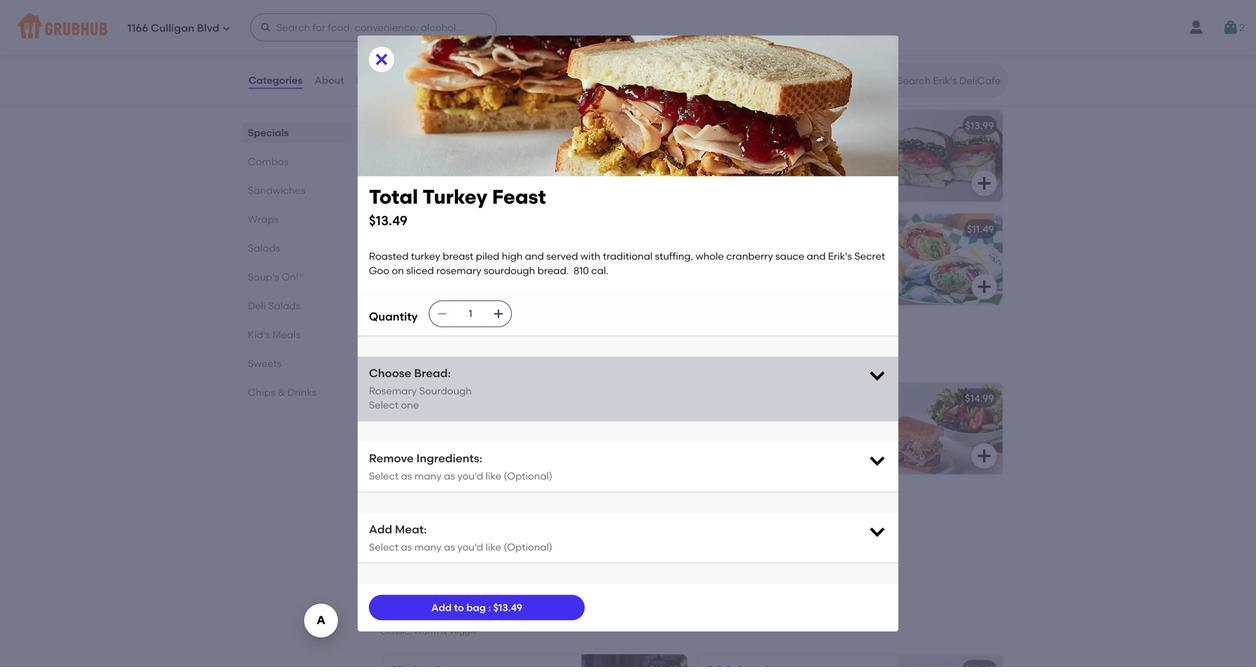 Task type: locate. For each thing, give the bounding box(es) containing it.
of inside "a whole sandwich with character, a bag of chips and a canned soda or bottled water."
[[413, 530, 423, 542]]

peppers,
[[806, 154, 848, 166], [727, 168, 769, 180]]

1 vertical spatial sauce
[[776, 251, 805, 263]]

main navigation navigation
[[0, 0, 1257, 55]]

2 house from the left
[[782, 427, 811, 439]]

turkey up carrots, on the top left
[[411, 251, 441, 263]]

turkey inside the total turkey feast $13.49
[[423, 185, 488, 209]]

goo up beet
[[425, 183, 445, 195]]

a inside combos make it a square meal!
[[412, 355, 418, 365]]

with
[[426, 154, 446, 166], [581, 251, 601, 263], [473, 413, 493, 424], [545, 413, 565, 424], [777, 413, 797, 424], [850, 413, 870, 424], [481, 516, 501, 528]]

0 vertical spatial combos
[[248, 156, 289, 168]]

roasted down the total turkey feast
[[392, 140, 431, 152]]

blueberry
[[431, 272, 476, 284]]

feast inside the total turkey feast $13.49
[[492, 185, 546, 209]]

total down limited
[[392, 120, 416, 132]]

2 vertical spatial $13.49
[[493, 602, 523, 614]]

2 character from the left
[[800, 413, 847, 424]]

stuffing,
[[500, 154, 539, 166], [655, 251, 694, 263]]

square meal image
[[582, 383, 687, 475]]

2 select from the top
[[369, 471, 399, 483]]

whole
[[392, 168, 420, 180], [696, 251, 724, 263], [401, 516, 429, 528]]

total up 'sweet'
[[369, 185, 418, 209]]

breast up blueberry
[[443, 251, 474, 263]]

0 horizontal spatial chicken
[[707, 140, 746, 152]]

1 vertical spatial high
[[502, 251, 523, 263]]

you'd inside add meat: select as many as you'd like (optional)
[[458, 542, 483, 554]]

secret
[[392, 183, 423, 195], [855, 251, 886, 263]]

to
[[454, 602, 464, 614]]

2 you'd from the top
[[458, 542, 483, 554]]

turkey down the total turkey feast
[[434, 140, 463, 152]]

2 salad. from the left
[[707, 441, 736, 453]]

sandwiches for sandwiches
[[248, 185, 306, 197]]

lettuce,
[[438, 243, 474, 255]]

0 vertical spatial you'd
[[458, 471, 483, 483]]

turkey
[[418, 120, 449, 132], [423, 185, 488, 209]]

chicken
[[766, 120, 806, 132], [707, 140, 746, 152]]

red
[[850, 154, 866, 166]]

2 vertical spatial cal.
[[468, 286, 485, 298]]

chips
[[248, 387, 275, 399]]

kid's
[[248, 329, 270, 341]]

whole up 'sweet'
[[392, 168, 420, 180]]

salads right deli
[[268, 300, 301, 312]]

a whole sandwich with character, a bag of chips and a canned soda or bottled water.
[[392, 516, 564, 557]]

house inside whole sandwich with character with a cup of soup or house salad or deli salad.
[[471, 427, 500, 439]]

maple
[[423, 257, 454, 269]]

select down rosemary
[[369, 400, 399, 411]]

combos inside combos make it a square meal!
[[380, 335, 442, 353]]

1 vertical spatial sliced
[[406, 265, 434, 277]]

sliced
[[462, 183, 490, 195], [406, 265, 434, 277]]

salads tab
[[248, 241, 347, 256]]

(optional) down character,
[[504, 542, 553, 554]]

810 right "shredded"
[[574, 265, 589, 277]]

on up salad
[[448, 183, 460, 195]]

1 vertical spatial salads
[[268, 300, 301, 312]]

1 vertical spatial $13.49
[[369, 213, 408, 229]]

salad. for bowl
[[707, 441, 736, 453]]

0 vertical spatial total
[[392, 120, 416, 132]]

bread. down 'gorgonzola,'
[[538, 265, 569, 277]]

roasted turkey breast piled high and served with traditional stuffing, whole cranberry sauce and erik's secret goo on sliced rosemary sourdough bread.  810 cal.
[[392, 140, 567, 209], [369, 251, 888, 277]]

bag left the :
[[467, 602, 486, 614]]

0 horizontal spatial soup
[[433, 427, 456, 439]]

deli inside the half sandwich with character with a bowl of soup or house salad or deli salad.
[[854, 427, 871, 439]]

like for remove ingredients:
[[486, 471, 502, 483]]

peppers, up tomato,
[[806, 154, 848, 166]]

kid's meals
[[248, 329, 301, 341]]

(optional) up character,
[[504, 471, 553, 483]]

1 vertical spatial sandwiches
[[380, 607, 470, 625]]

0 horizontal spatial salad
[[502, 427, 528, 439]]

you'd for ingredients:
[[458, 471, 483, 483]]

sandwich down the meal
[[424, 413, 470, 424]]

select
[[369, 400, 399, 411], [369, 471, 399, 483], [369, 542, 399, 554]]

1 vertical spatial turkey
[[423, 185, 488, 209]]

of inside the half sandwich with character with a bowl of soup or house salad or deli salad.
[[732, 427, 742, 439]]

many down ingredients: on the left of page
[[415, 471, 442, 483]]

cranberry up the total turkey feast $13.49
[[422, 168, 469, 180]]

turkey for total turkey feast
[[418, 120, 449, 132]]

culligan
[[151, 22, 195, 35]]

half sandwich with character with a bowl of soup or house salad or deli salad.
[[707, 413, 879, 453]]

many inside remove ingredients: select as many as you'd like (optional)
[[415, 471, 442, 483]]

1 many from the top
[[415, 471, 442, 483]]

0 horizontal spatial combos
[[248, 156, 289, 168]]

0 vertical spatial secret
[[392, 183, 423, 195]]

on up warm.
[[803, 183, 816, 195]]

add inside add meat: select as many as you'd like (optional)
[[369, 523, 392, 537]]

deli inside whole sandwich with character with a cup of soup or house salad or deli salad.
[[543, 427, 560, 439]]

many inside add meat: select as many as you'd like (optional)
[[415, 542, 442, 554]]

1 horizontal spatial &
[[441, 627, 447, 637]]

1 vertical spatial erik's
[[828, 251, 852, 263]]

sandwiches inside tab
[[248, 185, 306, 197]]

$13.49 left baja
[[650, 120, 679, 132]]

on inside chicken breast, bacon, pepper jack, avocado, hot cherry peppers, red bell peppers, onions, tomato, lettuce and jalapeno ranch on a peppered onion roll. served warm.
[[803, 183, 816, 195]]

combos inside tab
[[248, 156, 289, 168]]

soup's on!®
[[248, 271, 304, 283]]

0 vertical spatial feast
[[452, 120, 478, 132]]

rosemary up 'gorgonzola,'
[[492, 183, 537, 195]]

0 horizontal spatial sandwich
[[424, 413, 470, 424]]

total for total turkey feast $13.49
[[369, 185, 418, 209]]

1 horizontal spatial bag
[[467, 602, 486, 614]]

roasted up carrots, on the top left
[[369, 251, 409, 263]]

square meal
[[392, 393, 452, 405]]

1 vertical spatial 810
[[574, 265, 589, 277]]

as down "meat:"
[[401, 542, 412, 554]]

soup for bowl
[[744, 427, 767, 439]]

sourdough up 'sweet'
[[392, 197, 443, 209]]

0 vertical spatial bag
[[392, 530, 411, 542]]

1 horizontal spatial salad.
[[707, 441, 736, 453]]

1 vertical spatial breast
[[443, 251, 474, 263]]

0 horizontal spatial sourdough
[[392, 197, 443, 209]]

1 horizontal spatial peppers,
[[806, 154, 848, 166]]

sourdough down beets,
[[484, 265, 535, 277]]

pepper
[[820, 140, 855, 152]]

2 vertical spatial select
[[369, 542, 399, 554]]

soup inside the half sandwich with character with a bowl of soup or house salad or deli salad.
[[744, 427, 767, 439]]

house inside the half sandwich with character with a bowl of soup or house salad or deli salad.
[[782, 427, 811, 439]]

1 vertical spatial bread.
[[538, 265, 569, 277]]

0 vertical spatial cranberry
[[422, 168, 469, 180]]

salad. down "bowl"
[[707, 441, 736, 453]]

kid's meals tab
[[248, 328, 347, 342]]

1 horizontal spatial house
[[782, 427, 811, 439]]

0 horizontal spatial served
[[392, 154, 423, 166]]

soup up ingredients: on the left of page
[[433, 427, 456, 439]]

0 horizontal spatial $13.49
[[369, 213, 408, 229]]

specials for a limited time only.
[[380, 62, 472, 92]]

square
[[420, 355, 449, 365], [392, 393, 426, 405]]

character inside the half sandwich with character with a bowl of soup or house salad or deli salad.
[[800, 413, 847, 424]]

0 vertical spatial square
[[420, 355, 449, 365]]

sandwich inside the half sandwich with character with a bowl of soup or house salad or deli salad.
[[729, 413, 775, 424]]

1 horizontal spatial combos
[[380, 335, 442, 353]]

combos up it at the left bottom
[[380, 335, 442, 353]]

many down "meat:"
[[415, 542, 442, 554]]

1 vertical spatial bag
[[467, 602, 486, 614]]

rosemary
[[492, 183, 537, 195], [437, 265, 482, 277]]

$13.49 up arcadian
[[369, 213, 408, 229]]

0 horizontal spatial add
[[369, 523, 392, 537]]

combos down specials tab
[[248, 156, 289, 168]]

1 salad. from the left
[[392, 441, 421, 453]]

kickin'
[[732, 120, 764, 132]]

salad. inside whole sandwich with character with a cup of soup or house salad or deli salad.
[[392, 441, 421, 453]]

like down whole sandwich with character with a cup of soup or house salad or deli salad.
[[486, 471, 502, 483]]

many for ingredients:
[[415, 471, 442, 483]]

sandwich for half
[[729, 413, 775, 424]]

feast
[[452, 120, 478, 132], [492, 185, 546, 209]]

2 horizontal spatial on
[[803, 183, 816, 195]]

time
[[433, 82, 451, 92]]

arcadian lettuce, beets, gorgonzola, honey maple walnuts, shredded carrots, blueberry pomegranate vinaigrette.  560 cal.
[[392, 243, 567, 298]]

(optional) inside remove ingredients: select as many as you'd like (optional)
[[504, 471, 553, 483]]

1 soup from the left
[[433, 427, 456, 439]]

on down arcadian
[[392, 265, 404, 277]]

whole right a
[[401, 516, 429, 528]]

remove
[[369, 452, 414, 466]]

quantity
[[369, 310, 418, 324]]

beet
[[424, 223, 446, 235]]

salad inside whole sandwich with character with a cup of soup or house salad or deli salad.
[[502, 427, 528, 439]]

$11.49
[[967, 223, 995, 235]]

of right cup
[[421, 427, 431, 439]]

sandwiches up wraps
[[248, 185, 306, 197]]

salad. for cup
[[392, 441, 421, 453]]

1 like from the top
[[486, 471, 502, 483]]

chicken breast, bacon, pepper jack, avocado, hot cherry peppers, red bell peppers, onions, tomato, lettuce and jalapeno ranch on a peppered onion roll. served warm.
[[707, 140, 881, 209]]

salad inside the half sandwich with character with a bowl of soup or house salad or deli salad.
[[813, 427, 839, 439]]

sauce down warm.
[[776, 251, 805, 263]]

0 vertical spatial add
[[369, 523, 392, 537]]

0 horizontal spatial goo
[[369, 265, 390, 277]]

a inside the specials for a limited time only.
[[395, 82, 401, 92]]

1 vertical spatial combos
[[380, 335, 442, 353]]

1 vertical spatial piled
[[476, 251, 500, 263]]

2 salad from the left
[[813, 427, 839, 439]]

turkey up salad
[[423, 185, 488, 209]]

select for remove
[[369, 471, 399, 483]]

specials inside tab
[[248, 127, 289, 139]]

1 horizontal spatial feast
[[492, 185, 546, 209]]

0 vertical spatial roasted turkey breast piled high and served with traditional stuffing, whole cranberry sauce and erik's secret goo on sliced rosemary sourdough bread.  810 cal.
[[392, 140, 567, 209]]

0 horizontal spatial peppers,
[[727, 168, 769, 180]]

add left to
[[432, 602, 452, 614]]

sandwiches for sandwiches classic, warm & veggie.
[[380, 607, 470, 625]]

of up bottled
[[413, 530, 423, 542]]

1 salad from the left
[[502, 427, 528, 439]]

& right chips at the left bottom of page
[[278, 387, 285, 399]]

add left "meat:"
[[369, 523, 392, 537]]

bread.
[[445, 197, 477, 209], [538, 265, 569, 277]]

810 up beets,
[[479, 197, 494, 209]]

house
[[471, 427, 500, 439], [782, 427, 811, 439]]

baja kickin' chicken club
[[707, 120, 831, 132]]

select inside add meat: select as many as you'd like (optional)
[[369, 542, 399, 554]]

chips & drinks
[[248, 387, 317, 399]]

& right warm
[[441, 627, 447, 637]]

1 (optional) from the top
[[504, 471, 553, 483]]

specials for specials for a limited time only.
[[380, 62, 444, 80]]

0 vertical spatial breast
[[465, 140, 496, 152]]

categories button
[[248, 55, 303, 106]]

select down remove
[[369, 471, 399, 483]]

like
[[486, 471, 502, 483], [486, 542, 502, 554]]

chips & drinks tab
[[248, 385, 347, 400]]

vinaigrette.
[[392, 286, 446, 298]]

1 house from the left
[[471, 427, 500, 439]]

square inside combos make it a square meal!
[[420, 355, 449, 365]]

house for bowl
[[782, 427, 811, 439]]

baja kickin' chicken club image
[[897, 110, 1003, 202]]

0 vertical spatial bread.
[[445, 197, 477, 209]]

0 horizontal spatial bag
[[392, 530, 411, 542]]

0 horizontal spatial feast
[[452, 120, 478, 132]]

a
[[395, 82, 401, 92], [818, 183, 825, 195], [412, 355, 418, 365], [872, 413, 879, 424], [392, 427, 398, 439], [557, 516, 564, 528], [474, 530, 481, 542]]

goo
[[425, 183, 445, 195], [369, 265, 390, 277]]

0 vertical spatial cal.
[[497, 197, 514, 209]]

bell
[[707, 168, 724, 180]]

Input item quantity number field
[[455, 301, 486, 327]]

bag
[[392, 530, 411, 542], [467, 602, 486, 614]]

jalapeno
[[729, 183, 771, 195]]

of
[[421, 427, 431, 439], [732, 427, 742, 439], [413, 530, 423, 542]]

wraps
[[248, 213, 279, 225]]

shredded
[[498, 257, 544, 269]]

chicken up avocado,
[[707, 140, 746, 152]]

1 horizontal spatial cal.
[[497, 197, 514, 209]]

1 horizontal spatial on
[[448, 183, 460, 195]]

sandwiches up warm
[[380, 607, 470, 625]]

character for half sandwich with character with a bowl of soup or house salad or deli salad.
[[800, 413, 847, 424]]

sandwich
[[424, 413, 470, 424], [729, 413, 775, 424]]

traditional
[[448, 154, 498, 166], [603, 251, 653, 263]]

deli salads
[[248, 300, 301, 312]]

1 horizontal spatial served
[[547, 251, 578, 263]]

deli for whole sandwich with character with a cup of soup or house salad or deli salad.
[[543, 427, 560, 439]]

feast up 'gorgonzola,'
[[492, 185, 546, 209]]

served down the total turkey feast
[[392, 154, 423, 166]]

$13.49 right the :
[[493, 602, 523, 614]]

0 horizontal spatial deli
[[543, 427, 560, 439]]

1 horizontal spatial erik's
[[828, 251, 852, 263]]

1 vertical spatial sourdough
[[484, 265, 535, 277]]

2 (optional) from the top
[[504, 542, 553, 554]]

sandwiches inside sandwiches classic, warm & veggie.
[[380, 607, 470, 625]]

total inside the total turkey feast $13.49
[[369, 185, 418, 209]]

beets,
[[477, 243, 506, 255]]

character for whole sandwich with character with a cup of soup or house salad or deli salad.
[[495, 413, 542, 424]]

1 vertical spatial add
[[432, 602, 452, 614]]

about button
[[314, 55, 345, 106]]

specials up combos tab
[[248, 127, 289, 139]]

walnuts,
[[456, 257, 496, 269]]

0 vertical spatial turkey
[[434, 140, 463, 152]]

1 you'd from the top
[[458, 471, 483, 483]]

peppers, up jalapeno
[[727, 168, 769, 180]]

sandwich inside whole sandwich with character with a cup of soup or house salad or deli salad.
[[424, 413, 470, 424]]

feast down only.
[[452, 120, 478, 132]]

select inside remove ingredients: select as many as you'd like (optional)
[[369, 471, 399, 483]]

salads
[[248, 242, 280, 254], [268, 300, 301, 312]]

2 deli from the left
[[854, 427, 871, 439]]

served
[[755, 197, 788, 209]]

1 deli from the left
[[543, 427, 560, 439]]

0 vertical spatial like
[[486, 471, 502, 483]]

soup for cup
[[433, 427, 456, 439]]

0 vertical spatial stuffing,
[[500, 154, 539, 166]]

sauce up the total turkey feast $13.49
[[472, 168, 500, 180]]

svg image
[[222, 24, 231, 33], [373, 51, 390, 68], [976, 279, 993, 295], [437, 308, 448, 320], [868, 365, 888, 385], [976, 448, 993, 465], [868, 522, 888, 542]]

2 sandwich from the left
[[729, 413, 775, 424]]

sandwiches classic, warm & veggie.
[[380, 607, 480, 637]]

piled
[[499, 140, 522, 152], [476, 251, 500, 263]]

0 vertical spatial (optional)
[[504, 471, 553, 483]]

1 vertical spatial feast
[[492, 185, 546, 209]]

0 vertical spatial sandwiches
[[248, 185, 306, 197]]

1 select from the top
[[369, 400, 399, 411]]

svg image inside 2 button
[[1223, 19, 1240, 36]]

salad. down cup
[[392, 441, 421, 453]]

specials up limited
[[380, 62, 444, 80]]

onions,
[[771, 168, 805, 180]]

0 vertical spatial specials
[[380, 62, 444, 80]]

canned
[[483, 530, 520, 542]]

bag down a
[[392, 530, 411, 542]]

or
[[459, 427, 468, 439], [531, 427, 540, 439], [770, 427, 780, 439], [842, 427, 852, 439], [549, 530, 558, 542]]

soup inside whole sandwich with character with a cup of soup or house salad or deli salad.
[[433, 427, 456, 439]]

you'd inside remove ingredients: select as many as you'd like (optional)
[[458, 471, 483, 483]]

with inside "a whole sandwich with character, a bag of chips and a canned soda or bottled water."
[[481, 516, 501, 528]]

sandwich right half
[[729, 413, 775, 424]]

2 many from the top
[[415, 542, 442, 554]]

total
[[392, 120, 416, 132], [369, 185, 418, 209]]

2 horizontal spatial cal.
[[592, 265, 609, 277]]

house for cup
[[471, 427, 500, 439]]

select down a
[[369, 542, 399, 554]]

soup right "bowl"
[[744, 427, 767, 439]]

0 vertical spatial goo
[[425, 183, 445, 195]]

0 vertical spatial turkey
[[418, 120, 449, 132]]

specials inside the specials for a limited time only.
[[380, 62, 444, 80]]

sweet
[[392, 223, 421, 235]]

like inside add meat: select as many as you'd like (optional)
[[486, 542, 502, 554]]

1 vertical spatial roasted turkey breast piled high and served with traditional stuffing, whole cranberry sauce and erik's secret goo on sliced rosemary sourdough bread.  810 cal.
[[369, 251, 888, 277]]

sweets
[[248, 358, 282, 370]]

(optional) inside add meat: select as many as you'd like (optional)
[[504, 542, 553, 554]]

bowl
[[707, 427, 730, 439]]

0 horizontal spatial cranberry
[[422, 168, 469, 180]]

whole down onion
[[696, 251, 724, 263]]

like for add meat:
[[486, 542, 502, 554]]

bread. up salad
[[445, 197, 477, 209]]

character inside whole sandwich with character with a cup of soup or house salad or deli salad.
[[495, 413, 542, 424]]

turkey down the 'time'
[[418, 120, 449, 132]]

you'd down ingredients: on the left of page
[[458, 471, 483, 483]]

many
[[415, 471, 442, 483], [415, 542, 442, 554]]

1 vertical spatial rosemary
[[437, 265, 482, 277]]

1 horizontal spatial sandwiches
[[380, 607, 470, 625]]

bag lunch image
[[582, 487, 687, 578]]

1 vertical spatial many
[[415, 542, 442, 554]]

square up bread:
[[420, 355, 449, 365]]

square up 'whole'
[[392, 393, 426, 405]]

1 horizontal spatial rosemary
[[492, 183, 537, 195]]

0 vertical spatial salads
[[248, 242, 280, 254]]

goo left honey
[[369, 265, 390, 277]]

of right "bowl"
[[732, 427, 742, 439]]

1 horizontal spatial soup
[[744, 427, 767, 439]]

1 sandwich from the left
[[424, 413, 470, 424]]

like inside remove ingredients: select as many as you'd like (optional)
[[486, 471, 502, 483]]

1 horizontal spatial bread.
[[538, 265, 569, 277]]

feast for total turkey feast
[[452, 120, 478, 132]]

breast down the total turkey feast
[[465, 140, 496, 152]]

club
[[808, 120, 831, 132]]

turkey for total turkey feast $13.49
[[423, 185, 488, 209]]

like left 'soda'
[[486, 542, 502, 554]]

specials
[[380, 62, 444, 80], [248, 127, 289, 139]]

salad. inside the half sandwich with character with a bowl of soup or house salad or deli salad.
[[707, 441, 736, 453]]

0 vertical spatial sauce
[[472, 168, 500, 180]]

served right "shredded"
[[547, 251, 578, 263]]

svg image
[[1223, 19, 1240, 36], [260, 22, 272, 33], [661, 175, 678, 192], [976, 175, 993, 192], [661, 279, 678, 295], [493, 308, 504, 320], [868, 451, 888, 471], [661, 551, 678, 568]]

rosemary up 560
[[437, 265, 482, 277]]

cranberry down the roll.
[[727, 251, 773, 263]]

warm
[[414, 627, 439, 637]]

2 soup from the left
[[744, 427, 767, 439]]

salads up soup's
[[248, 242, 280, 254]]

cup
[[400, 427, 419, 439]]

1 vertical spatial stuffing,
[[655, 251, 694, 263]]

pilgrim's progress image
[[582, 655, 687, 668]]

of inside whole sandwich with character with a cup of soup or house salad or deli salad.
[[421, 427, 431, 439]]

1 vertical spatial (optional)
[[504, 542, 553, 554]]

3 select from the top
[[369, 542, 399, 554]]

total turkey feast image
[[582, 110, 687, 202]]

for
[[380, 82, 393, 92]]

1 vertical spatial specials
[[248, 127, 289, 139]]

1 character from the left
[[495, 413, 542, 424]]

jack,
[[858, 140, 880, 152]]

you'd down sandwich
[[458, 542, 483, 554]]

2 like from the top
[[486, 542, 502, 554]]

chicken up bacon,
[[766, 120, 806, 132]]

sliced up the vinaigrette.
[[406, 265, 434, 277]]

1 horizontal spatial salad
[[813, 427, 839, 439]]

or inside "a whole sandwich with character, a bag of chips and a canned soda or bottled water."
[[549, 530, 558, 542]]

salads inside the deli salads tab
[[268, 300, 301, 312]]

as down remove
[[401, 471, 412, 483]]

svg image inside main navigation navigation
[[222, 24, 231, 33]]

r.e.o. speedwagon image
[[897, 655, 1003, 668]]

sliced up salad
[[462, 183, 490, 195]]

sweet beet salad image
[[582, 214, 687, 305]]

cal. inside arcadian lettuce, beets, gorgonzola, honey maple walnuts, shredded carrots, blueberry pomegranate vinaigrette.  560 cal.
[[468, 286, 485, 298]]

0 vertical spatial erik's
[[524, 168, 548, 180]]

1 vertical spatial like
[[486, 542, 502, 554]]

0 vertical spatial &
[[278, 387, 285, 399]]

combos tab
[[248, 154, 347, 169]]



Task type: describe. For each thing, give the bounding box(es) containing it.
1 horizontal spatial secret
[[855, 251, 886, 263]]

on!®
[[282, 271, 304, 283]]

combos make it a square meal!
[[380, 335, 473, 365]]

half sandwich combo image
[[897, 383, 1003, 475]]

cherry
[[773, 154, 803, 166]]

0 horizontal spatial 810
[[479, 197, 494, 209]]

and inside chicken breast, bacon, pepper jack, avocado, hot cherry peppers, red bell peppers, onions, tomato, lettuce and jalapeno ranch on a peppered onion roll. served warm.
[[707, 183, 726, 195]]

of for bowl
[[732, 427, 742, 439]]

1 horizontal spatial sliced
[[462, 183, 490, 195]]

$13.49 inside the total turkey feast $13.49
[[369, 213, 408, 229]]

reviews button
[[356, 55, 396, 106]]

2 button
[[1223, 15, 1245, 40]]

roll.
[[736, 197, 753, 209]]

1 vertical spatial turkey
[[411, 251, 441, 263]]

1 vertical spatial square
[[392, 393, 426, 405]]

only.
[[454, 82, 472, 92]]

0 horizontal spatial on
[[392, 265, 404, 277]]

warm.
[[791, 197, 821, 209]]

bread:
[[414, 367, 451, 380]]

ranch
[[773, 183, 801, 195]]

1 horizontal spatial chicken
[[766, 120, 806, 132]]

it
[[405, 355, 410, 365]]

of for cup
[[421, 427, 431, 439]]

1 vertical spatial cal.
[[592, 265, 609, 277]]

drinks
[[288, 387, 317, 399]]

reviews
[[356, 74, 396, 86]]

categories
[[249, 74, 303, 86]]

choose bread: rosemary sourdough select one
[[369, 367, 472, 411]]

2 horizontal spatial $13.49
[[650, 120, 679, 132]]

total turkey feast $13.49
[[369, 185, 546, 229]]

meals
[[273, 329, 301, 341]]

0 vertical spatial roasted
[[392, 140, 431, 152]]

$11.49 button
[[699, 214, 1003, 305]]

wraps tab
[[248, 212, 347, 227]]

select for add
[[369, 542, 399, 554]]

1 vertical spatial goo
[[369, 265, 390, 277]]

0 horizontal spatial high
[[502, 251, 523, 263]]

ingredients:
[[417, 452, 483, 466]]

sweet beet salad
[[392, 223, 476, 235]]

sweets tab
[[248, 356, 347, 371]]

blvd
[[197, 22, 219, 35]]

half
[[707, 413, 727, 424]]

peppered
[[827, 183, 874, 195]]

0 vertical spatial traditional
[[448, 154, 498, 166]]

chicken inside chicken breast, bacon, pepper jack, avocado, hot cherry peppers, red bell peppers, onions, tomato, lettuce and jalapeno ranch on a peppered onion roll. served warm.
[[707, 140, 746, 152]]

0 horizontal spatial erik's
[[524, 168, 548, 180]]

1 horizontal spatial goo
[[425, 183, 445, 195]]

sourdough
[[419, 385, 472, 397]]

whole inside "a whole sandwich with character, a bag of chips and a canned soda or bottled water."
[[401, 516, 429, 528]]

remove ingredients: select as many as you'd like (optional)
[[369, 452, 553, 483]]

salads inside salads tab
[[248, 242, 280, 254]]

bag inside "a whole sandwich with character, a bag of chips and a canned soda or bottled water."
[[392, 530, 411, 542]]

0 horizontal spatial sliced
[[406, 265, 434, 277]]

sandwiches tab
[[248, 183, 347, 198]]

meal!
[[451, 355, 473, 365]]

whole
[[392, 413, 422, 424]]

make
[[380, 355, 403, 365]]

limited
[[403, 82, 431, 92]]

0 vertical spatial served
[[392, 154, 423, 166]]

whole sandwich with character with a cup of soup or house salad or deli salad.
[[392, 413, 565, 453]]

add for add meat:
[[369, 523, 392, 537]]

sandwich for whole
[[424, 413, 470, 424]]

(optional) for meat:
[[504, 542, 553, 554]]

specials for specials
[[248, 127, 289, 139]]

gorgonzola,
[[508, 243, 567, 255]]

about
[[315, 74, 344, 86]]

a inside whole sandwich with character with a cup of soup or house salad or deli salad.
[[392, 427, 398, 439]]

0 vertical spatial high
[[525, 140, 545, 152]]

meat:
[[395, 523, 427, 537]]

1 horizontal spatial sourdough
[[484, 265, 535, 277]]

onion
[[707, 197, 734, 209]]

0 vertical spatial sourdough
[[392, 197, 443, 209]]

1 vertical spatial roasted
[[369, 251, 409, 263]]

1 horizontal spatial sauce
[[776, 251, 805, 263]]

of for bag
[[413, 530, 423, 542]]

1 vertical spatial whole
[[696, 251, 724, 263]]

many for meat:
[[415, 542, 442, 554]]

salad for whole sandwich with character with a cup of soup or house salad or deli salad.
[[502, 427, 528, 439]]

combos for combos make it a square meal!
[[380, 335, 442, 353]]

choose
[[369, 367, 412, 380]]

bacon,
[[784, 140, 818, 152]]

specials tab
[[248, 125, 347, 140]]

:
[[488, 602, 491, 614]]

feast for total turkey feast $13.49
[[492, 185, 546, 209]]

one
[[401, 400, 419, 411]]

honey
[[392, 257, 421, 269]]

0 horizontal spatial stuffing,
[[500, 154, 539, 166]]

a inside the half sandwich with character with a bowl of soup or house salad or deli salad.
[[872, 413, 879, 424]]

avocado,
[[707, 154, 752, 166]]

1 horizontal spatial 810
[[574, 265, 589, 277]]

deli salads tab
[[248, 299, 347, 313]]

& inside sandwiches classic, warm & veggie.
[[441, 627, 447, 637]]

select inside choose bread: rosemary sourdough select one
[[369, 400, 399, 411]]

total turkey feast
[[392, 120, 478, 132]]

add to bag : $13.49
[[432, 602, 523, 614]]

water.
[[429, 545, 458, 557]]

560
[[448, 286, 466, 298]]

carrots,
[[392, 272, 428, 284]]

deli for half sandwich with character with a bowl of soup or house salad or deli salad.
[[854, 427, 871, 439]]

as down sandwich
[[444, 542, 455, 554]]

baja
[[707, 120, 729, 132]]

& inside tab
[[278, 387, 285, 399]]

vegan market wrap image
[[897, 214, 1003, 305]]

add meat: select as many as you'd like (optional)
[[369, 523, 553, 554]]

bottled
[[392, 545, 426, 557]]

as down ingredients: on the left of page
[[444, 471, 455, 483]]

chips
[[425, 530, 451, 542]]

0 horizontal spatial bread.
[[445, 197, 477, 209]]

pomegranate
[[479, 272, 545, 284]]

add for add to bag
[[432, 602, 452, 614]]

1 horizontal spatial traditional
[[603, 251, 653, 263]]

1 vertical spatial cranberry
[[727, 251, 773, 263]]

1166
[[127, 22, 148, 35]]

(optional) for ingredients:
[[504, 471, 553, 483]]

0 vertical spatial whole
[[392, 168, 420, 180]]

0 vertical spatial rosemary
[[492, 183, 537, 195]]

soup's
[[248, 271, 279, 283]]

a
[[392, 516, 399, 528]]

$13.99
[[966, 120, 995, 132]]

combos for combos
[[248, 156, 289, 168]]

salad
[[448, 223, 476, 235]]

1 vertical spatial served
[[547, 251, 578, 263]]

classic,
[[380, 627, 412, 637]]

breast,
[[749, 140, 782, 152]]

tomato,
[[807, 168, 845, 180]]

and inside "a whole sandwich with character, a bag of chips and a canned soda or bottled water."
[[453, 530, 472, 542]]

a inside chicken breast, bacon, pepper jack, avocado, hot cherry peppers, red bell peppers, onions, tomato, lettuce and jalapeno ranch on a peppered onion roll. served warm.
[[818, 183, 825, 195]]

0 vertical spatial piled
[[499, 140, 522, 152]]

rosemary
[[369, 385, 417, 397]]

total for total turkey feast
[[392, 120, 416, 132]]

you'd for meat:
[[458, 542, 483, 554]]

Search Erik's DeliCafe search field
[[896, 74, 1004, 87]]

character,
[[504, 516, 555, 528]]

meal
[[429, 393, 452, 405]]

deli
[[248, 300, 266, 312]]

salad for half sandwich with character with a bowl of soup or house salad or deli salad.
[[813, 427, 839, 439]]

veggie.
[[449, 627, 480, 637]]

1 horizontal spatial stuffing,
[[655, 251, 694, 263]]

search icon image
[[875, 72, 892, 89]]

hot
[[755, 154, 771, 166]]

soup's on!® tab
[[248, 270, 347, 285]]

0 horizontal spatial secret
[[392, 183, 423, 195]]

$14.99
[[966, 393, 995, 405]]



Task type: vqa. For each thing, say whether or not it's contained in the screenshot.
bottommost "810"
yes



